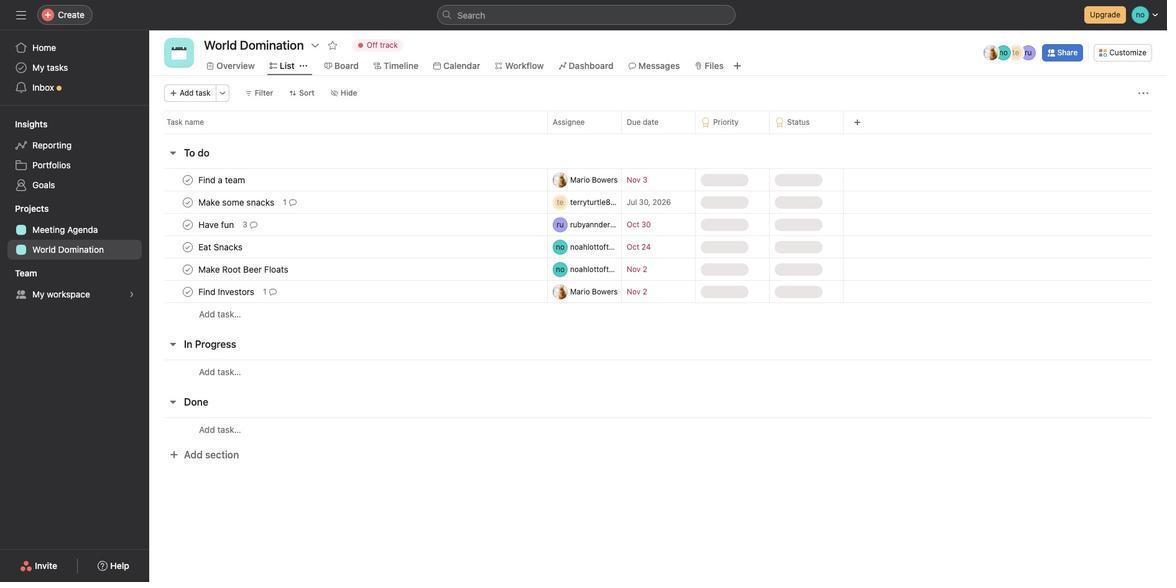 Task type: locate. For each thing, give the bounding box(es) containing it.
add left "task"
[[180, 88, 194, 98]]

1 vertical spatial ru
[[557, 220, 564, 229]]

mario bowers for nov 2
[[570, 287, 618, 296]]

more actions image down customize
[[1139, 88, 1149, 98]]

overview link
[[206, 59, 255, 73]]

show options image
[[310, 40, 320, 50]]

task name text field down make some snacks text field
[[196, 219, 238, 231]]

1 completed image from the top
[[180, 173, 195, 188]]

add down in progress "button"
[[199, 367, 215, 377]]

Task name text field
[[196, 196, 278, 209]]

1 vertical spatial oct
[[627, 243, 640, 252]]

nov inside row
[[627, 175, 641, 185]]

collapse task list for this section image for in progress
[[168, 340, 178, 350]]

0 horizontal spatial ru
[[557, 220, 564, 229]]

1 add task… from the top
[[199, 309, 241, 320]]

0 vertical spatial task name text field
[[196, 219, 238, 231]]

nov 3
[[627, 175, 648, 185]]

hide sidebar image
[[16, 10, 26, 20]]

3 task… from the top
[[217, 424, 241, 435]]

2 vertical spatial add task… button
[[199, 423, 241, 437]]

task… down find investors text field
[[217, 309, 241, 320]]

oct left the 30 on the top right of the page
[[627, 220, 640, 230]]

2 completed checkbox from the top
[[180, 195, 195, 210]]

30,
[[639, 198, 651, 207]]

completed image inside eat snacks 'cell'
[[180, 240, 195, 255]]

collapse task list for this section image
[[168, 340, 178, 350], [168, 397, 178, 407]]

mario inside row
[[570, 175, 590, 184]]

row containing 3
[[149, 213, 1167, 236]]

2 mario from the top
[[570, 287, 590, 296]]

completed checkbox left task name text field
[[180, 262, 195, 277]]

bowers inside row
[[592, 175, 618, 184]]

0 vertical spatial mb
[[986, 48, 997, 57]]

2 collapse task list for this section image from the top
[[168, 397, 178, 407]]

2 vertical spatial add task…
[[199, 424, 241, 435]]

add inside header to do tree grid
[[199, 309, 215, 320]]

off track
[[367, 40, 398, 50]]

completed image inside make root beer floats cell
[[180, 262, 195, 277]]

2 task name text field from the top
[[196, 241, 246, 253]]

0 vertical spatial my
[[32, 62, 45, 73]]

te left share button
[[1013, 48, 1020, 57]]

Search tasks, projects, and more text field
[[437, 5, 735, 25]]

1 vertical spatial add task… row
[[149, 360, 1167, 384]]

bowers
[[592, 175, 618, 184], [592, 287, 618, 296]]

0 vertical spatial 1 button
[[281, 196, 299, 209]]

2 mario bowers from the top
[[570, 287, 618, 296]]

3 add task… button from the top
[[199, 423, 241, 437]]

add task… inside header to do tree grid
[[199, 309, 241, 320]]

messages link
[[629, 59, 680, 73]]

task… up section
[[217, 424, 241, 435]]

1 vertical spatial mario
[[570, 287, 590, 296]]

0 vertical spatial add task… row
[[149, 303, 1167, 326]]

2 vertical spatial mb
[[555, 287, 566, 296]]

upgrade
[[1090, 10, 1121, 19], [716, 175, 746, 184], [790, 175, 820, 184], [716, 197, 746, 207], [790, 197, 820, 207], [716, 220, 746, 229], [790, 220, 820, 229], [716, 242, 746, 252], [790, 242, 820, 252], [716, 265, 746, 274], [790, 265, 820, 274], [716, 287, 746, 296], [790, 287, 820, 296]]

completed checkbox left make some snacks text field
[[180, 195, 195, 210]]

1 collapse task list for this section image from the top
[[168, 340, 178, 350]]

1 vertical spatial 1 button
[[261, 286, 279, 298]]

2 vertical spatial no
[[556, 265, 565, 274]]

add tab image
[[733, 61, 743, 71]]

nov
[[627, 175, 641, 185], [627, 265, 641, 274], [627, 287, 641, 297]]

task name text field inside have fun cell
[[196, 219, 238, 231]]

my inside teams element
[[32, 289, 45, 300]]

Task name text field
[[196, 174, 249, 186]]

1 vertical spatial completed checkbox
[[180, 240, 195, 255]]

1 vertical spatial add task… button
[[199, 365, 241, 379]]

nov 2
[[627, 265, 647, 274], [627, 287, 647, 297]]

1 button
[[281, 196, 299, 209], [261, 286, 279, 298]]

completed checkbox inside make some snacks cell
[[180, 195, 195, 210]]

in progress
[[184, 339, 236, 350]]

3 completed image from the top
[[180, 240, 195, 255]]

mb for nov 3
[[555, 175, 566, 184]]

global element
[[0, 30, 149, 105]]

completed checkbox inside find a team cell
[[180, 173, 195, 188]]

completed image inside have fun cell
[[180, 217, 195, 232]]

my workspace link
[[7, 285, 142, 305]]

1 completed image from the top
[[180, 195, 195, 210]]

1 2 from the top
[[643, 265, 647, 274]]

1 no button from the top
[[553, 240, 619, 255]]

add task… row
[[149, 303, 1167, 326], [149, 360, 1167, 384], [149, 418, 1167, 442]]

add left section
[[184, 450, 203, 461]]

collapse task list for this section image for done
[[168, 397, 178, 407]]

1 vertical spatial nov
[[627, 265, 641, 274]]

task…
[[217, 309, 241, 320], [217, 367, 241, 377], [217, 424, 241, 435]]

add task… for in progress
[[199, 367, 241, 377]]

add task… button down find investors text field
[[199, 308, 241, 322]]

completed image inside make some snacks cell
[[180, 195, 195, 210]]

add up add section button
[[199, 424, 215, 435]]

add down find investors text field
[[199, 309, 215, 320]]

mb inside row
[[555, 175, 566, 184]]

add inside button
[[180, 88, 194, 98]]

my left tasks
[[32, 62, 45, 73]]

te inside header to do tree grid
[[557, 197, 564, 207]]

filter button
[[239, 85, 279, 102]]

completed checkbox inside have fun cell
[[180, 217, 195, 232]]

1 nov from the top
[[627, 175, 641, 185]]

3 add task… row from the top
[[149, 418, 1167, 442]]

Completed checkbox
[[180, 217, 195, 232], [180, 240, 195, 255]]

task… down progress
[[217, 367, 241, 377]]

completed checkbox inside eat snacks 'cell'
[[180, 240, 195, 255]]

1 completed checkbox from the top
[[180, 173, 195, 188]]

3 completed checkbox from the top
[[180, 262, 195, 277]]

0 vertical spatial no button
[[553, 240, 619, 255]]

completed image left task name text field
[[180, 262, 195, 277]]

1 vertical spatial 3
[[243, 220, 247, 229]]

1 for te
[[283, 197, 287, 207]]

1 vertical spatial task…
[[217, 367, 241, 377]]

see details, my workspace image
[[128, 291, 136, 299]]

4 completed checkbox from the top
[[180, 285, 195, 299]]

add task… button down progress
[[199, 365, 241, 379]]

board
[[335, 60, 359, 71]]

4 completed image from the top
[[180, 285, 195, 299]]

2 vertical spatial task…
[[217, 424, 241, 435]]

add task… down find investors text field
[[199, 309, 241, 320]]

2 task… from the top
[[217, 367, 241, 377]]

create
[[58, 9, 85, 20]]

1 inside make some snacks cell
[[283, 197, 287, 207]]

share button
[[1042, 44, 1084, 62]]

3 up 30,
[[643, 175, 648, 185]]

0 vertical spatial completed checkbox
[[180, 217, 195, 232]]

0 vertical spatial te
[[1013, 48, 1020, 57]]

0 vertical spatial 2
[[643, 265, 647, 274]]

1 vertical spatial no button
[[553, 262, 619, 277]]

0 vertical spatial task…
[[217, 309, 241, 320]]

task
[[196, 88, 211, 98]]

projects
[[15, 203, 49, 214]]

Task name text field
[[196, 286, 258, 298]]

1 vertical spatial 1
[[263, 287, 267, 296]]

my
[[32, 62, 45, 73], [32, 289, 45, 300]]

completed image down to
[[180, 173, 195, 188]]

no for nov 2
[[556, 265, 565, 274]]

more actions image
[[1139, 88, 1149, 98], [219, 90, 226, 97]]

2 completed image from the top
[[180, 262, 195, 277]]

1 button inside make some snacks cell
[[281, 196, 299, 209]]

te
[[1013, 48, 1020, 57], [557, 197, 564, 207]]

0 horizontal spatial 3
[[243, 220, 247, 229]]

completed image inside find a team cell
[[180, 173, 195, 188]]

1 down task name text field
[[263, 287, 267, 296]]

no
[[999, 48, 1008, 57], [556, 242, 565, 252], [556, 265, 565, 274]]

add task button
[[164, 85, 216, 102]]

0 vertical spatial nov
[[627, 175, 641, 185]]

1 mario bowers from the top
[[570, 175, 618, 184]]

task… for in progress
[[217, 367, 241, 377]]

completed checkbox inside make root beer floats cell
[[180, 262, 195, 277]]

off
[[367, 40, 378, 50]]

1
[[283, 197, 287, 207], [263, 287, 267, 296]]

1 vertical spatial no
[[556, 242, 565, 252]]

2 nov 2 from the top
[[627, 287, 647, 297]]

mb
[[986, 48, 997, 57], [555, 175, 566, 184], [555, 287, 566, 296]]

home link
[[7, 38, 142, 58]]

find investors cell
[[149, 281, 548, 304]]

1 vertical spatial mb
[[555, 175, 566, 184]]

progress
[[195, 339, 236, 350]]

task name text field for no
[[196, 241, 246, 253]]

1 vertical spatial add task…
[[199, 367, 241, 377]]

1 vertical spatial mario bowers
[[570, 287, 618, 296]]

add task… up section
[[199, 424, 241, 435]]

world domination
[[32, 244, 104, 255]]

1 button right make some snacks text field
[[281, 196, 299, 209]]

1 mario from the top
[[570, 175, 590, 184]]

1 vertical spatial 2
[[643, 287, 647, 297]]

completed checkbox for find a team text box
[[180, 173, 195, 188]]

add task… down progress
[[199, 367, 241, 377]]

0 vertical spatial oct
[[627, 220, 640, 230]]

task name text field up task name text field
[[196, 241, 246, 253]]

1 button down task name text field
[[261, 286, 279, 298]]

dashboard
[[569, 60, 614, 71]]

1 vertical spatial bowers
[[592, 287, 618, 296]]

0 vertical spatial bowers
[[592, 175, 618, 184]]

no button
[[553, 240, 619, 255], [553, 262, 619, 277]]

1 bowers from the top
[[592, 175, 618, 184]]

te up ru button at the top
[[557, 197, 564, 207]]

1 vertical spatial collapse task list for this section image
[[168, 397, 178, 407]]

world domination
[[204, 38, 304, 52]]

ru inside button
[[557, 220, 564, 229]]

1 nov 2 from the top
[[627, 265, 647, 274]]

1 vertical spatial my
[[32, 289, 45, 300]]

workflow link
[[495, 59, 544, 73]]

priority
[[713, 118, 739, 127]]

1 vertical spatial task name text field
[[196, 241, 246, 253]]

mario for nov 3
[[570, 175, 590, 184]]

date
[[643, 118, 659, 127]]

0 vertical spatial mario
[[570, 175, 590, 184]]

add task… button up section
[[199, 423, 241, 437]]

1 horizontal spatial more actions image
[[1139, 88, 1149, 98]]

completed checkbox inside find investors cell
[[180, 285, 195, 299]]

task name text field inside eat snacks 'cell'
[[196, 241, 246, 253]]

2 add task… button from the top
[[199, 365, 241, 379]]

no button for nov
[[553, 262, 619, 277]]

header to do tree grid
[[149, 169, 1167, 326]]

oct left 24
[[627, 243, 640, 252]]

meeting agenda link
[[7, 220, 142, 240]]

completed image
[[180, 195, 195, 210], [180, 217, 195, 232], [180, 240, 195, 255], [180, 285, 195, 299]]

Task name text field
[[196, 219, 238, 231], [196, 241, 246, 253]]

1 button for te
[[281, 196, 299, 209]]

my down the team
[[32, 289, 45, 300]]

2 no button from the top
[[553, 262, 619, 277]]

1 inside find investors cell
[[263, 287, 267, 296]]

1 button for mb
[[261, 286, 279, 298]]

dashboard link
[[559, 59, 614, 73]]

mario for nov 2
[[570, 287, 590, 296]]

bowers for nov 2
[[592, 287, 618, 296]]

0 vertical spatial mario bowers
[[570, 175, 618, 184]]

collapse task list for this section image left in
[[168, 340, 178, 350]]

0 vertical spatial nov 2
[[627, 265, 647, 274]]

0 horizontal spatial 1 button
[[261, 286, 279, 298]]

2 my from the top
[[32, 289, 45, 300]]

1 vertical spatial completed image
[[180, 262, 195, 277]]

board link
[[325, 59, 359, 73]]

overview
[[216, 60, 255, 71]]

collapse task list for this section image left the done button
[[168, 397, 178, 407]]

0 vertical spatial completed image
[[180, 173, 195, 188]]

0 vertical spatial add task…
[[199, 309, 241, 320]]

task… for done
[[217, 424, 241, 435]]

2 2 from the top
[[643, 287, 647, 297]]

add task… row for done
[[149, 418, 1167, 442]]

1 button inside find investors cell
[[261, 286, 279, 298]]

2 add task… from the top
[[199, 367, 241, 377]]

create button
[[37, 5, 93, 25]]

1 my from the top
[[32, 62, 45, 73]]

1 oct from the top
[[627, 220, 640, 230]]

row
[[149, 111, 1167, 134], [164, 133, 1153, 134], [149, 169, 1167, 192], [149, 191, 1167, 214], [149, 213, 1167, 236], [149, 236, 1167, 259], [149, 258, 1167, 281], [149, 281, 1167, 304]]

2 add task… row from the top
[[149, 360, 1167, 384]]

0 horizontal spatial te
[[557, 197, 564, 207]]

assignee
[[553, 118, 585, 127]]

0 vertical spatial add task… button
[[199, 308, 241, 322]]

1 task name text field from the top
[[196, 219, 238, 231]]

add
[[180, 88, 194, 98], [199, 309, 215, 320], [199, 367, 215, 377], [199, 424, 215, 435], [184, 450, 203, 461]]

2 bowers from the top
[[592, 287, 618, 296]]

completed checkbox left find investors text field
[[180, 285, 195, 299]]

2 nov from the top
[[627, 265, 641, 274]]

3 down make some snacks text field
[[243, 220, 247, 229]]

3 add task… from the top
[[199, 424, 241, 435]]

1 right make some snacks text field
[[283, 197, 287, 207]]

in progress button
[[184, 333, 236, 356]]

ru
[[1025, 48, 1032, 57], [557, 220, 564, 229]]

2 oct from the top
[[627, 243, 640, 252]]

completed image inside find investors cell
[[180, 285, 195, 299]]

completed checkbox down to
[[180, 173, 195, 188]]

1 vertical spatial te
[[557, 197, 564, 207]]

0 vertical spatial collapse task list for this section image
[[168, 340, 178, 350]]

1 vertical spatial nov 2
[[627, 287, 647, 297]]

mario
[[570, 175, 590, 184], [570, 287, 590, 296]]

0 vertical spatial ru
[[1025, 48, 1032, 57]]

add task… row for in progress
[[149, 360, 1167, 384]]

my workspace
[[32, 289, 90, 300]]

mario bowers
[[570, 175, 618, 184], [570, 287, 618, 296]]

jul
[[627, 198, 637, 207]]

3 nov from the top
[[627, 287, 641, 297]]

1 horizontal spatial 3
[[643, 175, 648, 185]]

team button
[[0, 267, 37, 280]]

0 horizontal spatial 1
[[263, 287, 267, 296]]

0 vertical spatial 1
[[283, 197, 287, 207]]

1 horizontal spatial 1 button
[[281, 196, 299, 209]]

1 horizontal spatial 1
[[283, 197, 287, 207]]

customize button
[[1094, 44, 1153, 62]]

in
[[184, 339, 193, 350]]

1 completed checkbox from the top
[[180, 217, 195, 232]]

1 for mb
[[263, 287, 267, 296]]

add section
[[184, 450, 239, 461]]

2 vertical spatial add task… row
[[149, 418, 1167, 442]]

more actions image right "task"
[[219, 90, 226, 97]]

due date
[[627, 118, 659, 127]]

my inside global element
[[32, 62, 45, 73]]

make root beer floats cell
[[149, 258, 548, 281]]

2 completed checkbox from the top
[[180, 240, 195, 255]]

Completed checkbox
[[180, 173, 195, 188], [180, 195, 195, 210], [180, 262, 195, 277], [180, 285, 195, 299]]

2 vertical spatial nov
[[627, 287, 641, 297]]

completed image
[[180, 173, 195, 188], [180, 262, 195, 277]]

help
[[110, 561, 129, 572]]

due
[[627, 118, 641, 127]]

1 task… from the top
[[217, 309, 241, 320]]

2 completed image from the top
[[180, 217, 195, 232]]

30
[[642, 220, 651, 230]]



Task type: describe. For each thing, give the bounding box(es) containing it.
task
[[167, 118, 183, 127]]

my for my tasks
[[32, 62, 45, 73]]

task name text field for ru
[[196, 219, 238, 231]]

hide button
[[325, 85, 363, 102]]

off track button
[[346, 37, 408, 54]]

add for in progress's the add task… button
[[199, 367, 215, 377]]

reporting
[[32, 140, 72, 151]]

add inside button
[[184, 450, 203, 461]]

3 button
[[240, 219, 260, 231]]

calendar image
[[172, 45, 187, 60]]

messages
[[639, 60, 680, 71]]

completed checkbox for find investors text field
[[180, 285, 195, 299]]

tab actions image
[[300, 62, 307, 70]]

2 for no
[[643, 265, 647, 274]]

no button for oct
[[553, 240, 619, 255]]

add to starred image
[[328, 40, 338, 50]]

portfolios
[[32, 160, 71, 170]]

1 add task… button from the top
[[199, 308, 241, 322]]

add task… button for done
[[199, 423, 241, 437]]

collapse task list for this section image
[[168, 148, 178, 158]]

add section button
[[164, 444, 244, 466]]

sort
[[299, 88, 315, 98]]

task… inside header to do tree grid
[[217, 309, 241, 320]]

1 horizontal spatial ru
[[1025, 48, 1032, 57]]

completed checkbox for task name text field
[[180, 262, 195, 277]]

0 horizontal spatial more actions image
[[219, 90, 226, 97]]

goals
[[32, 180, 55, 190]]

my tasks
[[32, 62, 68, 73]]

teams element
[[0, 262, 149, 307]]

agenda
[[67, 225, 98, 235]]

workflow
[[505, 60, 544, 71]]

task name
[[167, 118, 204, 127]]

projects element
[[0, 198, 149, 262]]

nov for find investors cell
[[627, 287, 641, 297]]

completed image for no
[[180, 240, 195, 255]]

reporting link
[[7, 136, 142, 155]]

filter
[[255, 88, 273, 98]]

have fun cell
[[149, 213, 548, 236]]

Task name text field
[[196, 263, 292, 276]]

jul 30, 2026
[[627, 198, 671, 207]]

to do
[[184, 147, 210, 159]]

invite button
[[12, 555, 65, 578]]

list link
[[270, 59, 295, 73]]

add task
[[180, 88, 211, 98]]

hide
[[341, 88, 357, 98]]

bowers for nov 3
[[592, 175, 618, 184]]

insights button
[[0, 118, 48, 131]]

nov 2 for no
[[627, 265, 647, 274]]

mb for nov 2
[[555, 287, 566, 296]]

files link
[[695, 59, 724, 73]]

team
[[15, 268, 37, 279]]

completed image for ru
[[180, 217, 195, 232]]

completed checkbox for make some snacks text field
[[180, 195, 195, 210]]

list
[[280, 60, 295, 71]]

track
[[380, 40, 398, 50]]

name
[[185, 118, 204, 127]]

completed checkbox for no
[[180, 240, 195, 255]]

projects button
[[0, 203, 49, 215]]

to
[[184, 147, 195, 159]]

oct for oct 30
[[627, 220, 640, 230]]

ru button
[[553, 217, 619, 232]]

help button
[[90, 555, 137, 578]]

2026
[[653, 198, 671, 207]]

done button
[[184, 391, 208, 414]]

3 inside button
[[243, 220, 247, 229]]

my for my workspace
[[32, 289, 45, 300]]

eat snacks cell
[[149, 236, 548, 259]]

status
[[787, 118, 810, 127]]

row containing task name
[[149, 111, 1167, 134]]

done
[[184, 397, 208, 408]]

completed image for mb
[[180, 173, 195, 188]]

world domination link
[[7, 240, 142, 260]]

tasks
[[47, 62, 68, 73]]

timeline link
[[374, 59, 419, 73]]

find a team cell
[[149, 169, 548, 192]]

add task… button for in progress
[[199, 365, 241, 379]]

completed checkbox for ru
[[180, 217, 195, 232]]

completed image for no
[[180, 262, 195, 277]]

add for first the add task… button
[[199, 309, 215, 320]]

1 horizontal spatial te
[[1013, 48, 1020, 57]]

calendar link
[[433, 59, 480, 73]]

24
[[642, 243, 651, 252]]

timeline
[[384, 60, 419, 71]]

add task… for done
[[199, 424, 241, 435]]

add for the add task… button associated with done
[[199, 424, 215, 435]]

completed image for te
[[180, 195, 195, 210]]

calendar
[[443, 60, 480, 71]]

insights element
[[0, 113, 149, 198]]

my tasks link
[[7, 58, 142, 78]]

no for oct 24
[[556, 242, 565, 252]]

meeting agenda
[[32, 225, 98, 235]]

completed image for mb
[[180, 285, 195, 299]]

customize
[[1110, 48, 1147, 57]]

2 for mb
[[643, 287, 647, 297]]

insights
[[15, 119, 48, 129]]

goals link
[[7, 175, 142, 195]]

oct for oct 24
[[627, 243, 640, 252]]

0 vertical spatial no
[[999, 48, 1008, 57]]

workspace
[[47, 289, 90, 300]]

terryturtle85@gmail.com
[[570, 197, 658, 207]]

add field image
[[854, 119, 861, 126]]

nov 2 for mb
[[627, 287, 647, 297]]

sort button
[[284, 85, 320, 102]]

oct 24
[[627, 243, 651, 252]]

section
[[205, 450, 239, 461]]

nov for make root beer floats cell
[[627, 265, 641, 274]]

portfolios link
[[7, 155, 142, 175]]

0 vertical spatial 3
[[643, 175, 648, 185]]

nov for find a team cell
[[627, 175, 641, 185]]

invite
[[35, 561, 57, 572]]

home
[[32, 42, 56, 53]]

1 add task… row from the top
[[149, 303, 1167, 326]]

do
[[198, 147, 210, 159]]

world
[[32, 244, 56, 255]]

inbox link
[[7, 78, 142, 98]]

row containing mb
[[149, 169, 1167, 192]]

share
[[1058, 48, 1078, 57]]

mario bowers for nov 3
[[570, 175, 618, 184]]

make some snacks cell
[[149, 191, 548, 214]]

to do button
[[184, 142, 210, 164]]

inbox
[[32, 82, 54, 93]]

files
[[705, 60, 724, 71]]



Task type: vqa. For each thing, say whether or not it's contained in the screenshot.
2nd The Oct
yes



